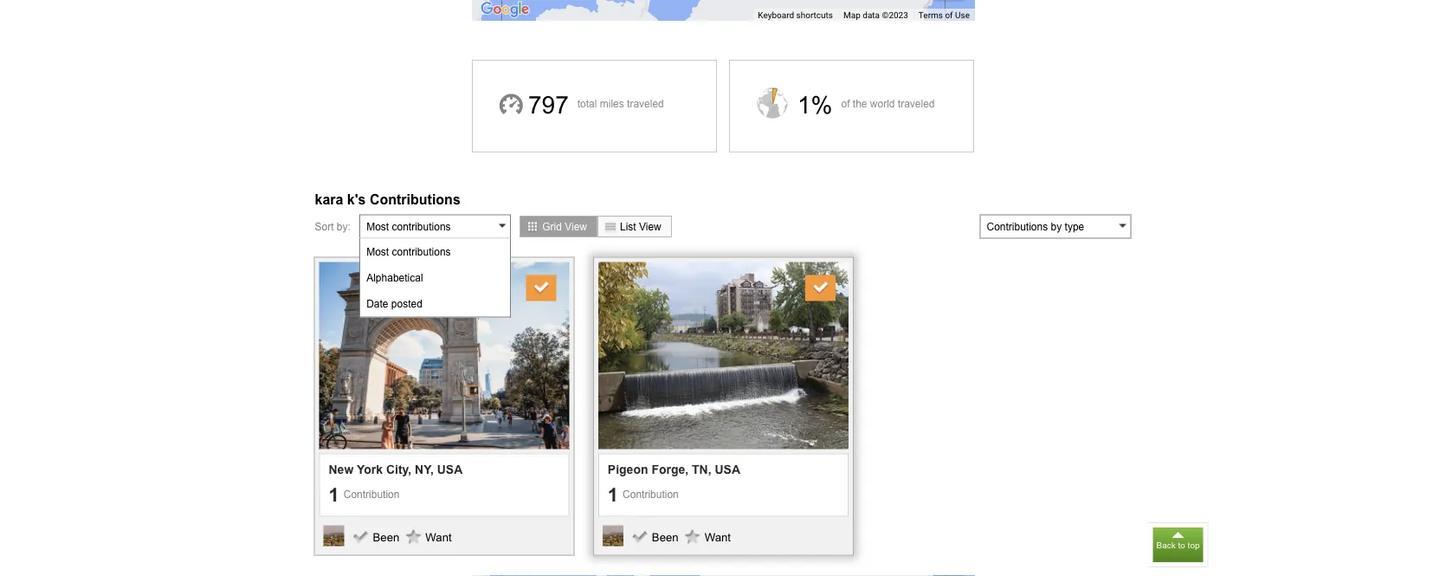 Task type: describe. For each thing, give the bounding box(es) containing it.
been for 1
[[373, 531, 400, 544]]

use
[[956, 10, 970, 20]]

miles
[[600, 98, 624, 110]]

pigeon forge, tn, usa 1 contribution
[[608, 463, 741, 505]]

list view
[[620, 220, 662, 232]]

back
[[1157, 541, 1176, 550]]

data
[[863, 10, 880, 20]]

sort
[[315, 220, 334, 232]]

usa inside pigeon forge, tn, usa 1 contribution
[[715, 463, 741, 477]]

map region
[[280, 0, 1167, 91]]

map data ©2023
[[844, 10, 909, 20]]

list
[[620, 220, 637, 232]]

1 inside pigeon forge, tn, usa 1 contribution
[[608, 484, 619, 505]]

of for 1%
[[842, 98, 850, 110]]

traveled inside the 1% of the world traveled
[[898, 98, 935, 110]]

grid view
[[543, 220, 587, 232]]

forge,
[[652, 463, 689, 477]]

797 total miles traveled
[[528, 91, 664, 119]]

1% of the world traveled
[[798, 91, 935, 119]]

world
[[871, 98, 895, 110]]

2 contributions from the top
[[392, 246, 451, 257]]

by:
[[337, 220, 351, 232]]

shortcuts
[[797, 10, 833, 20]]

alphabetical
[[367, 272, 423, 283]]

keyboard shortcuts
[[758, 10, 833, 20]]

sort by:
[[315, 220, 351, 232]]

1 most contributions from the top
[[367, 220, 451, 232]]

terms
[[919, 10, 943, 20]]

keyboard shortcuts button
[[758, 9, 833, 21]]

ny,
[[415, 463, 434, 477]]

new york city, ny, usa 1 contribution
[[329, 463, 463, 505]]

2 most from the top
[[367, 246, 389, 257]]

contributions by type
[[987, 220, 1085, 232]]

keyboard
[[758, 10, 795, 20]]

terms of use
[[919, 10, 970, 20]]

1 vertical spatial contributions
[[987, 220, 1049, 232]]

k's
[[347, 191, 366, 207]]

kara
[[315, 191, 343, 207]]

by
[[1051, 220, 1062, 232]]

grid
[[543, 220, 562, 232]]

to
[[1179, 541, 1186, 550]]

top
[[1188, 541, 1200, 550]]



Task type: locate. For each thing, give the bounding box(es) containing it.
want down new york city, ny, usa 1 contribution at the left of the page
[[426, 531, 452, 544]]

1 horizontal spatial contributions
[[987, 220, 1049, 232]]

2 been from the left
[[652, 531, 679, 544]]

google image
[[477, 0, 534, 21]]

traveled
[[627, 98, 664, 110], [898, 98, 935, 110]]

date
[[367, 298, 389, 309]]

contributions left by
[[987, 220, 1049, 232]]

0 horizontal spatial view
[[565, 220, 587, 232]]

traveled inside 797 total miles traveled
[[627, 98, 664, 110]]

2 most contributions from the top
[[367, 246, 451, 257]]

2 contribution from the left
[[623, 489, 679, 500]]

contributions up alphabetical
[[392, 246, 451, 257]]

usa inside new york city, ny, usa 1 contribution
[[437, 463, 463, 477]]

0 horizontal spatial contribution
[[344, 489, 400, 500]]

been for contribution
[[652, 531, 679, 544]]

most up alphabetical
[[367, 246, 389, 257]]

new
[[329, 463, 354, 477]]

2 usa from the left
[[715, 463, 741, 477]]

1
[[329, 484, 339, 505], [608, 484, 619, 505]]

1%
[[798, 91, 833, 119]]

1 horizontal spatial contribution
[[623, 489, 679, 500]]

total
[[578, 98, 597, 110]]

kara k's contributions
[[315, 191, 461, 207]]

of left the
[[842, 98, 850, 110]]

0 horizontal spatial 1
[[329, 484, 339, 505]]

0 horizontal spatial want
[[426, 531, 452, 544]]

most contributions down kara k's contributions
[[367, 220, 451, 232]]

traveled right world
[[898, 98, 935, 110]]

797
[[528, 91, 569, 119]]

most
[[367, 220, 389, 232], [367, 246, 389, 257]]

tn,
[[692, 463, 712, 477]]

0 horizontal spatial usa
[[437, 463, 463, 477]]

1 vertical spatial most
[[367, 246, 389, 257]]

most contributions up alphabetical
[[367, 246, 451, 257]]

date posted
[[367, 298, 423, 309]]

1 vertical spatial of
[[842, 98, 850, 110]]

1 view from the left
[[565, 220, 587, 232]]

the
[[853, 98, 868, 110]]

contribution inside pigeon forge, tn, usa 1 contribution
[[623, 489, 679, 500]]

1 horizontal spatial traveled
[[898, 98, 935, 110]]

usa
[[437, 463, 463, 477], [715, 463, 741, 477]]

view right list
[[639, 220, 662, 232]]

1 usa from the left
[[437, 463, 463, 477]]

usa right tn,
[[715, 463, 741, 477]]

been
[[373, 531, 400, 544], [652, 531, 679, 544]]

most down kara k's contributions
[[367, 220, 389, 232]]

©2023
[[882, 10, 909, 20]]

contribution down the "york"
[[344, 489, 400, 500]]

1 horizontal spatial of
[[946, 10, 954, 20]]

0 vertical spatial contributions
[[370, 191, 461, 207]]

map
[[844, 10, 861, 20]]

want for contribution
[[705, 531, 731, 544]]

1 been from the left
[[373, 531, 400, 544]]

1 contribution from the left
[[344, 489, 400, 500]]

view for list view
[[639, 220, 662, 232]]

type
[[1065, 220, 1085, 232]]

1 horizontal spatial usa
[[715, 463, 741, 477]]

view for grid view
[[565, 220, 587, 232]]

contribution down forge,
[[623, 489, 679, 500]]

contributions down kara k's contributions
[[392, 220, 451, 232]]

0 vertical spatial of
[[946, 10, 954, 20]]

0 vertical spatial contributions
[[392, 220, 451, 232]]

1 horizontal spatial view
[[639, 220, 662, 232]]

of
[[946, 10, 954, 20], [842, 98, 850, 110]]

0 vertical spatial most
[[367, 220, 389, 232]]

usa right ny,
[[437, 463, 463, 477]]

1 want from the left
[[426, 531, 452, 544]]

2 traveled from the left
[[898, 98, 935, 110]]

want down pigeon forge, tn, usa 1 contribution
[[705, 531, 731, 544]]

1 down pigeon at the left bottom of the page
[[608, 484, 619, 505]]

contributions
[[370, 191, 461, 207], [987, 220, 1049, 232]]

of inside the 1% of the world traveled
[[842, 98, 850, 110]]

want for 1
[[426, 531, 452, 544]]

0 horizontal spatial of
[[842, 98, 850, 110]]

back to top
[[1157, 541, 1200, 550]]

traveled right miles
[[627, 98, 664, 110]]

1 horizontal spatial want
[[705, 531, 731, 544]]

want
[[426, 531, 452, 544], [705, 531, 731, 544]]

contribution inside new york city, ny, usa 1 contribution
[[344, 489, 400, 500]]

0 horizontal spatial contributions
[[370, 191, 461, 207]]

1 inside new york city, ny, usa 1 contribution
[[329, 484, 339, 505]]

0 vertical spatial most contributions
[[367, 220, 451, 232]]

of left use
[[946, 10, 954, 20]]

contributions
[[392, 220, 451, 232], [392, 246, 451, 257]]

been down new york city, ny, usa 1 contribution at the left of the page
[[373, 531, 400, 544]]

1 most from the top
[[367, 220, 389, 232]]

city,
[[386, 463, 412, 477]]

pigeon
[[608, 463, 648, 477]]

contributions right k's
[[370, 191, 461, 207]]

view
[[565, 220, 587, 232], [639, 220, 662, 232]]

1 vertical spatial most contributions
[[367, 246, 451, 257]]

1 horizontal spatial 1
[[608, 484, 619, 505]]

1 vertical spatial contributions
[[392, 246, 451, 257]]

2 view from the left
[[639, 220, 662, 232]]

0 horizontal spatial been
[[373, 531, 400, 544]]

of for terms
[[946, 10, 954, 20]]

1 traveled from the left
[[627, 98, 664, 110]]

terms of use link
[[919, 10, 970, 20]]

view right grid
[[565, 220, 587, 232]]

most contributions
[[367, 220, 451, 232], [367, 246, 451, 257]]

contribution
[[344, 489, 400, 500], [623, 489, 679, 500]]

1 1 from the left
[[329, 484, 339, 505]]

been down pigeon forge, tn, usa 1 contribution
[[652, 531, 679, 544]]

0 horizontal spatial traveled
[[627, 98, 664, 110]]

1 contributions from the top
[[392, 220, 451, 232]]

1 horizontal spatial been
[[652, 531, 679, 544]]

york
[[357, 463, 383, 477]]

1 down new
[[329, 484, 339, 505]]

posted
[[391, 298, 423, 309]]

2 want from the left
[[705, 531, 731, 544]]

2 1 from the left
[[608, 484, 619, 505]]



Task type: vqa. For each thing, say whether or not it's contained in the screenshot.
Browse locations
no



